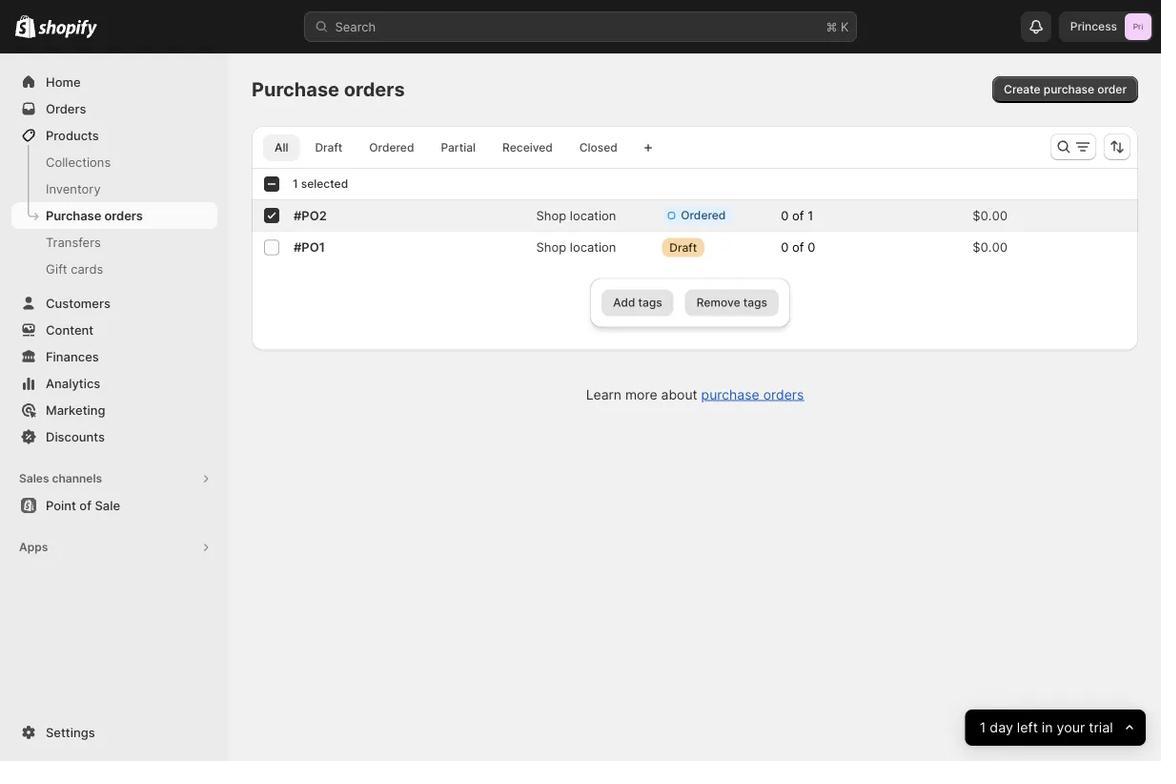 Task type: vqa. For each thing, say whether or not it's contained in the screenshot.
second "search collections" 'text field'
no



Task type: describe. For each thing, give the bounding box(es) containing it.
1 day left in your trial
[[981, 720, 1114, 736]]

home link
[[11, 69, 218, 95]]

apps
[[19, 540, 48, 554]]

marketing link
[[11, 397, 218, 424]]

cards
[[71, 261, 103, 276]]

orders
[[46, 101, 86, 116]]

analytics link
[[11, 370, 218, 397]]

collections
[[46, 155, 111, 169]]

purchase orders inside purchase orders link
[[46, 208, 143, 223]]

analytics
[[46, 376, 100, 391]]

customers
[[46, 296, 111, 311]]

2 vertical spatial orders
[[764, 386, 805, 403]]

0 for 0 of 0
[[782, 240, 789, 255]]

point of sale button
[[0, 492, 229, 519]]

princess
[[1071, 20, 1118, 33]]

create
[[1005, 83, 1041, 96]]

1 day left in your trial button
[[966, 710, 1147, 746]]

sales channels button
[[11, 466, 218, 492]]

customers link
[[11, 290, 218, 317]]

1 for 1 selected
[[293, 177, 298, 191]]

all
[[275, 141, 288, 155]]

0 of 1
[[782, 208, 814, 223]]

finances link
[[11, 343, 218, 370]]

purchase inside the create purchase order link
[[1044, 83, 1095, 96]]

gift
[[46, 261, 67, 276]]

0 of 0 button
[[776, 234, 839, 261]]

tags for remove tags
[[744, 296, 768, 310]]

channels
[[52, 472, 102, 486]]

apps button
[[11, 534, 218, 561]]

0 vertical spatial draft
[[315, 141, 343, 155]]

of for 0
[[793, 240, 805, 255]]

create purchase order link
[[993, 76, 1139, 103]]

#po2
[[294, 208, 327, 223]]

inventory link
[[11, 176, 218, 202]]

transfers
[[46, 235, 101, 249]]

0 for 0 of 1
[[782, 208, 789, 223]]

discounts link
[[11, 424, 218, 450]]

0 down the 0 of 1 dropdown button
[[808, 240, 816, 255]]

finances
[[46, 349, 99, 364]]

inventory
[[46, 181, 101, 196]]

ordered link
[[358, 135, 426, 161]]

orders link
[[11, 95, 218, 122]]

collections link
[[11, 149, 218, 176]]

⌘ k
[[827, 19, 850, 34]]

2 $0.00 from the top
[[973, 240, 1009, 254]]

0 vertical spatial orders
[[344, 78, 405, 101]]

sale
[[95, 498, 120, 513]]

purchase orders link
[[11, 202, 218, 229]]

all button
[[263, 135, 300, 161]]

settings
[[46, 725, 95, 740]]

create purchase order
[[1005, 83, 1128, 96]]

0 vertical spatial purchase orders
[[252, 78, 405, 101]]

order
[[1098, 83, 1128, 96]]

1 shop location from the top
[[537, 208, 617, 223]]

about
[[662, 386, 698, 403]]

gift cards link
[[11, 256, 218, 282]]

0 horizontal spatial purchase
[[702, 386, 760, 403]]

left
[[1018, 720, 1039, 736]]

2 location from the top
[[570, 240, 617, 254]]

k
[[841, 19, 850, 34]]

selected
[[301, 177, 348, 191]]



Task type: locate. For each thing, give the bounding box(es) containing it.
2 vertical spatial 1
[[981, 720, 987, 736]]

0 horizontal spatial purchase
[[46, 208, 101, 223]]

0 horizontal spatial orders
[[104, 208, 143, 223]]

ordered up remove
[[681, 208, 726, 222]]

purchase orders down inventory link
[[46, 208, 143, 223]]

0 vertical spatial ordered
[[370, 141, 414, 155]]

location up add
[[570, 240, 617, 254]]

closed
[[580, 141, 618, 155]]

1 vertical spatial shop location
[[537, 240, 617, 254]]

1 vertical spatial purchase
[[46, 208, 101, 223]]

purchase up the all on the left of page
[[252, 78, 340, 101]]

#po1
[[294, 240, 325, 254]]

1 $0.00 from the top
[[973, 208, 1009, 223]]

tab list
[[259, 134, 633, 161]]

purchase right about
[[702, 386, 760, 403]]

2 shop from the top
[[537, 240, 567, 254]]

1 horizontal spatial purchase
[[1044, 83, 1095, 96]]

trial
[[1090, 720, 1114, 736]]

marketing
[[46, 403, 105, 417]]

tags right remove
[[744, 296, 768, 310]]

point of sale
[[46, 498, 120, 513]]

of
[[793, 208, 805, 223], [793, 240, 805, 255], [79, 498, 92, 513]]

1 vertical spatial draft
[[670, 240, 698, 254]]

ordered
[[370, 141, 414, 155], [681, 208, 726, 222]]

products
[[46, 128, 99, 143]]

purchase left 'order' at the right of page
[[1044, 83, 1095, 96]]

tags inside button
[[639, 296, 663, 310]]

closed link
[[568, 135, 629, 161]]

1 left "selected" at the left top of page
[[293, 177, 298, 191]]

2 horizontal spatial 1
[[981, 720, 987, 736]]

products link
[[11, 122, 218, 149]]

1 for 1 day left in your trial
[[981, 720, 987, 736]]

2 vertical spatial of
[[79, 498, 92, 513]]

received link
[[491, 135, 565, 161]]

0 horizontal spatial ordered
[[370, 141, 414, 155]]

of for 1
[[793, 208, 805, 223]]

orders
[[344, 78, 405, 101], [104, 208, 143, 223], [764, 386, 805, 403]]

0 of 0
[[782, 240, 816, 255]]

1 vertical spatial orders
[[104, 208, 143, 223]]

tags
[[639, 296, 663, 310], [744, 296, 768, 310]]

of for sale
[[79, 498, 92, 513]]

draft up "selected" at the left top of page
[[315, 141, 343, 155]]

add tags
[[614, 296, 663, 310]]

discounts
[[46, 429, 105, 444]]

draft up remove
[[670, 240, 698, 254]]

settings link
[[11, 719, 218, 746]]

shopify image
[[38, 20, 98, 39]]

0 horizontal spatial draft
[[315, 141, 343, 155]]

point
[[46, 498, 76, 513]]

1 horizontal spatial tags
[[744, 296, 768, 310]]

1 vertical spatial shop
[[537, 240, 567, 254]]

⌘
[[827, 19, 838, 34]]

#po1 link
[[294, 238, 409, 257]]

0 vertical spatial purchase
[[252, 78, 340, 101]]

sales
[[19, 472, 49, 486]]

sales channels
[[19, 472, 102, 486]]

more
[[626, 386, 658, 403]]

of down 0 of 1
[[793, 240, 805, 255]]

1 vertical spatial purchase
[[702, 386, 760, 403]]

1 vertical spatial $0.00
[[973, 240, 1009, 254]]

1 horizontal spatial draft
[[670, 240, 698, 254]]

learn more about purchase orders
[[586, 386, 805, 403]]

1 horizontal spatial orders
[[344, 78, 405, 101]]

in
[[1043, 720, 1054, 736]]

1 left day
[[981, 720, 987, 736]]

0 vertical spatial shop location
[[537, 208, 617, 223]]

1 horizontal spatial ordered
[[681, 208, 726, 222]]

0 of 1 button
[[776, 202, 837, 229]]

1 vertical spatial of
[[793, 240, 805, 255]]

#po2 link
[[294, 206, 409, 225]]

transfers link
[[11, 229, 218, 256]]

1 vertical spatial 1
[[808, 208, 814, 223]]

1 horizontal spatial 1
[[808, 208, 814, 223]]

content link
[[11, 317, 218, 343]]

0 vertical spatial of
[[793, 208, 805, 223]]

day
[[991, 720, 1014, 736]]

tab list containing all
[[259, 134, 633, 161]]

purchase up transfers in the left of the page
[[46, 208, 101, 223]]

0 vertical spatial purchase
[[1044, 83, 1095, 96]]

shop location
[[537, 208, 617, 223], [537, 240, 617, 254]]

tags for add tags
[[639, 296, 663, 310]]

1 vertical spatial ordered
[[681, 208, 726, 222]]

1 location from the top
[[570, 208, 617, 223]]

0 horizontal spatial purchase orders
[[46, 208, 143, 223]]

1 horizontal spatial purchase orders
[[252, 78, 405, 101]]

learn
[[586, 386, 622, 403]]

0
[[782, 208, 789, 223], [782, 240, 789, 255], [808, 240, 816, 255]]

0 horizontal spatial 1
[[293, 177, 298, 191]]

1 up 0 of 0 dropdown button
[[808, 208, 814, 223]]

partial link
[[430, 135, 488, 161]]

location
[[570, 208, 617, 223], [570, 240, 617, 254]]

ordered right draft link on the left of page
[[370, 141, 414, 155]]

point of sale link
[[11, 492, 218, 519]]

home
[[46, 74, 81, 89]]

partial
[[441, 141, 476, 155]]

search
[[335, 19, 376, 34]]

content
[[46, 322, 94, 337]]

shop location up add
[[537, 240, 617, 254]]

remove tags
[[697, 296, 768, 310]]

purchase
[[252, 78, 340, 101], [46, 208, 101, 223]]

1 vertical spatial location
[[570, 240, 617, 254]]

add tags button
[[602, 290, 674, 316]]

your
[[1058, 720, 1086, 736]]

purchase orders link
[[702, 386, 805, 403]]

of inside button
[[79, 498, 92, 513]]

0 vertical spatial location
[[570, 208, 617, 223]]

of up '0 of 0'
[[793, 208, 805, 223]]

2 shop location from the top
[[537, 240, 617, 254]]

purchase orders
[[252, 78, 405, 101], [46, 208, 143, 223]]

shopify image
[[15, 15, 36, 38]]

0 horizontal spatial tags
[[639, 296, 663, 310]]

0 down 0 of 1
[[782, 240, 789, 255]]

of left sale
[[79, 498, 92, 513]]

add
[[614, 296, 636, 310]]

1 tags from the left
[[639, 296, 663, 310]]

draft link
[[304, 135, 354, 161]]

received
[[503, 141, 553, 155]]

purchase
[[1044, 83, 1095, 96], [702, 386, 760, 403]]

0 vertical spatial $0.00
[[973, 208, 1009, 223]]

2 horizontal spatial orders
[[764, 386, 805, 403]]

princess image
[[1126, 13, 1152, 40]]

0 vertical spatial shop
[[537, 208, 567, 223]]

tags right add
[[639, 296, 663, 310]]

1
[[293, 177, 298, 191], [808, 208, 814, 223], [981, 720, 987, 736]]

location down closed link on the top of page
[[570, 208, 617, 223]]

2 tags from the left
[[744, 296, 768, 310]]

0 vertical spatial 1
[[293, 177, 298, 191]]

1 selected
[[293, 177, 348, 191]]

purchase orders up draft link on the left of page
[[252, 78, 405, 101]]

1 vertical spatial purchase orders
[[46, 208, 143, 223]]

1 horizontal spatial purchase
[[252, 78, 340, 101]]

0 up '0 of 0'
[[782, 208, 789, 223]]

draft
[[315, 141, 343, 155], [670, 240, 698, 254]]

1 shop from the top
[[537, 208, 567, 223]]

remove tags button
[[686, 290, 779, 316]]

remove
[[697, 296, 741, 310]]

tags inside button
[[744, 296, 768, 310]]

shop
[[537, 208, 567, 223], [537, 240, 567, 254]]

ordered inside ordered link
[[370, 141, 414, 155]]

$0.00
[[973, 208, 1009, 223], [973, 240, 1009, 254]]

shop location down closed link on the top of page
[[537, 208, 617, 223]]

gift cards
[[46, 261, 103, 276]]



